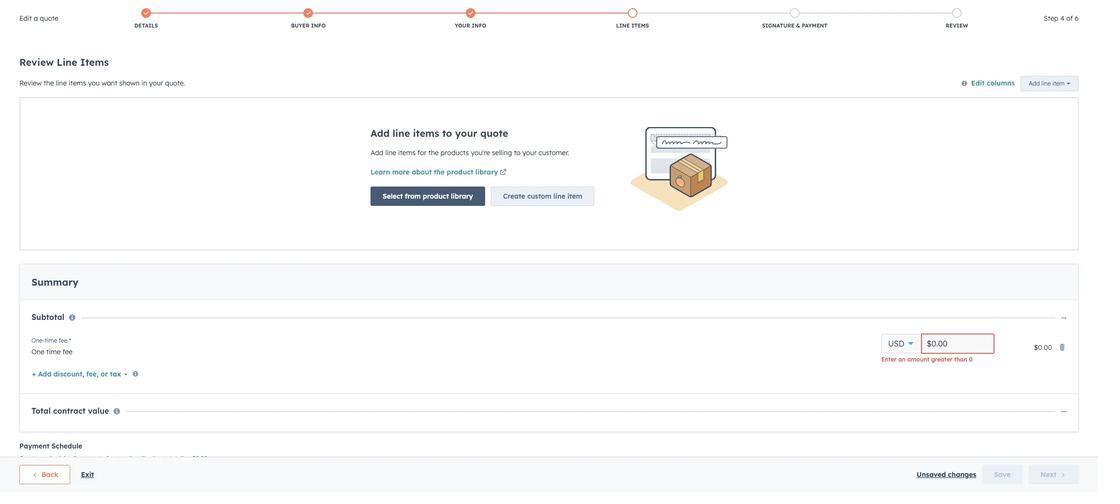 Task type: describe. For each thing, give the bounding box(es) containing it.
create custom line item button
[[491, 256, 595, 275]]

in
[[78, 91, 87, 103]]

calling icon button
[[946, 26, 963, 38]]

contract
[[57, 410, 89, 419]]

2 horizontal spatial to
[[442, 198, 452, 210]]

or
[[255, 7, 262, 16]]

0 vertical spatial deal
[[54, 78, 67, 85]]

create quote
[[1020, 93, 1063, 102]]

line items in new deal
[[23, 91, 135, 103]]

items
[[413, 198, 439, 210]]

talk
[[308, 8, 319, 15]]

back to deal
[[30, 78, 67, 85]]

line items in new deal banner
[[23, 85, 1075, 107]]

has
[[158, 7, 172, 16]]

your
[[455, 198, 478, 210]]

create for create quote
[[1020, 93, 1042, 102]]

marketing
[[30, 7, 69, 16]]

talk to sales
[[308, 8, 342, 15]]

need
[[264, 7, 279, 16]]

product
[[423, 261, 449, 270]]

2 horizontal spatial deal
[[480, 198, 501, 210]]

professional
[[90, 7, 138, 16]]

select
[[383, 261, 403, 270]]

create quote button
[[1007, 88, 1075, 107]]

quote
[[1044, 93, 1063, 102]]

line
[[23, 91, 44, 103]]

$0.00
[[352, 149, 370, 158]]

close image
[[1075, 8, 1083, 16]]

0 vertical spatial line
[[393, 198, 410, 210]]

create for create custom line item
[[503, 261, 525, 270]]

custom
[[527, 261, 552, 270]]

select from product library
[[383, 261, 473, 270]]

--
[[1058, 411, 1063, 419]]

your
[[10, 7, 27, 16]]



Task type: vqa. For each thing, say whether or not it's contained in the screenshot.
library
yes



Task type: locate. For each thing, give the bounding box(es) containing it.
to right talk
[[321, 8, 326, 15]]

help?
[[281, 7, 298, 16]]

add line items to your deal
[[371, 198, 501, 210]]

deal up items
[[54, 78, 67, 85]]

questions
[[223, 7, 253, 16]]

menu item right the calling icon popup button
[[964, 24, 986, 40]]

to for talk
[[321, 8, 326, 15]]

to
[[321, 8, 326, 15], [47, 78, 53, 85], [442, 198, 452, 210]]

1 horizontal spatial deal
[[114, 91, 135, 103]]

library
[[451, 261, 473, 270]]

subtotal
[[35, 379, 68, 389]]

1 vertical spatial deal
[[114, 91, 135, 103]]

deal inside banner
[[114, 91, 135, 103]]

0 vertical spatial to
[[321, 8, 326, 15]]

0 horizontal spatial deal
[[54, 78, 67, 85]]

ended.
[[174, 7, 200, 16]]

to inside button
[[321, 8, 326, 15]]

from
[[405, 261, 421, 270]]

2 vertical spatial deal
[[480, 198, 501, 210]]

menu
[[892, 24, 1087, 40]]

total
[[35, 410, 55, 419]]

value
[[92, 410, 113, 419]]

trial
[[140, 7, 156, 16]]

0 horizontal spatial line
[[393, 198, 410, 210]]

back
[[30, 78, 45, 85]]

line left item
[[554, 261, 566, 270]]

1 horizontal spatial to
[[321, 8, 326, 15]]

deal
[[54, 78, 67, 85], [114, 91, 135, 103], [480, 198, 501, 210]]

line
[[393, 198, 410, 210], [554, 261, 566, 270]]

create left quote
[[1020, 93, 1042, 102]]

line right add
[[393, 198, 410, 210]]

1 menu item from the left
[[964, 24, 986, 40]]

to left your
[[442, 198, 452, 210]]

add
[[371, 198, 390, 210]]

1 horizontal spatial create
[[1020, 93, 1042, 102]]

0 vertical spatial create
[[1020, 93, 1042, 102]]

calling icon image
[[950, 28, 959, 37]]

1 vertical spatial create
[[503, 261, 525, 270]]

deal right your
[[480, 198, 501, 210]]

1 - from the left
[[1058, 411, 1060, 419]]

menu item down close image
[[1037, 24, 1087, 40]]

item
[[568, 261, 582, 270]]

to right back
[[47, 78, 53, 85]]

1 vertical spatial to
[[47, 78, 53, 85]]

2 menu item from the left
[[1037, 24, 1087, 40]]

deal right new on the top of page
[[114, 91, 135, 103]]

create custom line item
[[503, 261, 582, 270]]

1 horizontal spatial line
[[554, 261, 566, 270]]

0 horizontal spatial create
[[503, 261, 525, 270]]

new
[[90, 91, 111, 103]]

2 - from the left
[[1060, 411, 1063, 419]]

create
[[1020, 93, 1042, 102], [503, 261, 525, 270]]

summary
[[35, 343, 82, 355]]

your marketing hub professional trial has ended. have questions or need help?
[[10, 7, 298, 16]]

total contract value
[[35, 410, 113, 419]]

to for back
[[47, 78, 53, 85]]

0 horizontal spatial menu item
[[964, 24, 986, 40]]

2 vertical spatial to
[[442, 198, 452, 210]]

back to deal button
[[23, 78, 67, 85]]

have
[[204, 7, 221, 16]]

0 horizontal spatial to
[[47, 78, 53, 85]]

select from product library button
[[371, 256, 485, 275]]

-
[[1058, 411, 1060, 419], [1060, 411, 1063, 419]]

1 vertical spatial line
[[554, 261, 566, 270]]

hub
[[72, 7, 88, 16]]

1 horizontal spatial menu item
[[1037, 24, 1087, 40]]

create inside line items in new deal banner
[[1020, 93, 1042, 102]]

talk to sales button
[[302, 6, 349, 18]]

menu item
[[964, 24, 986, 40], [1037, 24, 1087, 40]]

create left custom
[[503, 261, 525, 270]]

sales
[[328, 8, 342, 15]]

line inside create custom line item button
[[554, 261, 566, 270]]

items
[[47, 91, 75, 103]]



